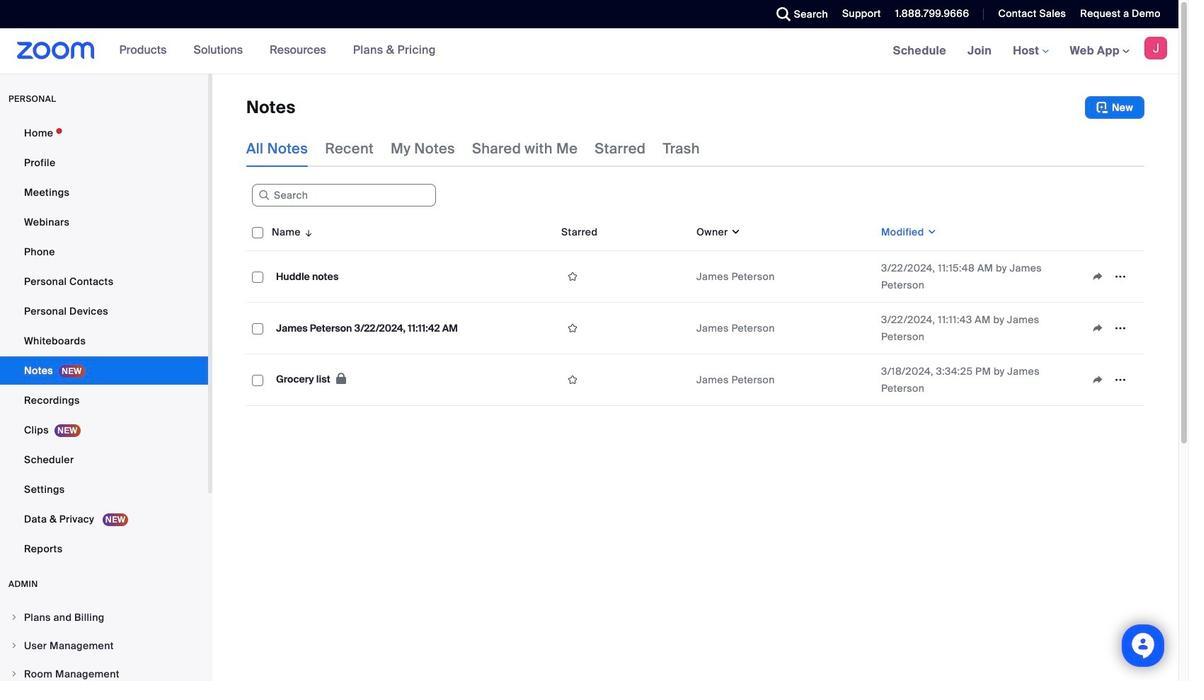 Task type: describe. For each thing, give the bounding box(es) containing it.
zoom logo image
[[17, 42, 95, 59]]

more options for huddle notes image
[[1109, 270, 1132, 283]]

more options for grocery list image
[[1109, 374, 1132, 387]]

down image
[[924, 225, 937, 239]]

2 right image from the top
[[10, 670, 18, 679]]

personal menu menu
[[0, 119, 208, 565]]

1 right image from the top
[[10, 614, 18, 622]]



Task type: locate. For each thing, give the bounding box(es) containing it.
share image down share icon
[[1087, 374, 1109, 387]]

share image
[[1087, 270, 1109, 283], [1087, 374, 1109, 387]]

banner
[[0, 28, 1179, 74]]

right image
[[10, 642, 18, 651]]

huddle notes unstarred image
[[561, 270, 584, 283]]

menu item
[[0, 605, 208, 631], [0, 633, 208, 660], [0, 661, 208, 682]]

down image
[[728, 225, 741, 239]]

more options for james peterson 3/22/2024, 11:11:42 am image
[[1109, 322, 1132, 335]]

right image down right image
[[10, 670, 18, 679]]

2 menu item from the top
[[0, 633, 208, 660]]

arrow down image
[[301, 224, 314, 241]]

2 share image from the top
[[1087, 374, 1109, 387]]

product information navigation
[[109, 28, 447, 74]]

tabs of all notes page tab list
[[246, 130, 700, 167]]

1 vertical spatial right image
[[10, 670, 18, 679]]

1 share image from the top
[[1087, 270, 1109, 283]]

1 vertical spatial menu item
[[0, 633, 208, 660]]

2 vertical spatial menu item
[[0, 661, 208, 682]]

Search text field
[[252, 184, 436, 207]]

right image
[[10, 614, 18, 622], [10, 670, 18, 679]]

admin menu menu
[[0, 605, 208, 682]]

0 vertical spatial right image
[[10, 614, 18, 622]]

profile picture image
[[1145, 37, 1167, 59]]

3 menu item from the top
[[0, 661, 208, 682]]

share image up share icon
[[1087, 270, 1109, 283]]

meetings navigation
[[883, 28, 1179, 74]]

1 menu item from the top
[[0, 605, 208, 631]]

share image for more options for grocery list image
[[1087, 374, 1109, 387]]

0 vertical spatial share image
[[1087, 270, 1109, 283]]

1 vertical spatial share image
[[1087, 374, 1109, 387]]

0 vertical spatial menu item
[[0, 605, 208, 631]]

share image for more options for huddle notes icon
[[1087, 270, 1109, 283]]

right image up right image
[[10, 614, 18, 622]]

application
[[246, 214, 1155, 417], [1087, 266, 1139, 287], [561, 318, 685, 339], [1087, 318, 1139, 339], [561, 370, 685, 391], [1087, 370, 1139, 391]]

share image
[[1087, 322, 1109, 335]]



Task type: vqa. For each thing, say whether or not it's contained in the screenshot.
the right Icon related to 3rd menu item from the top
yes



